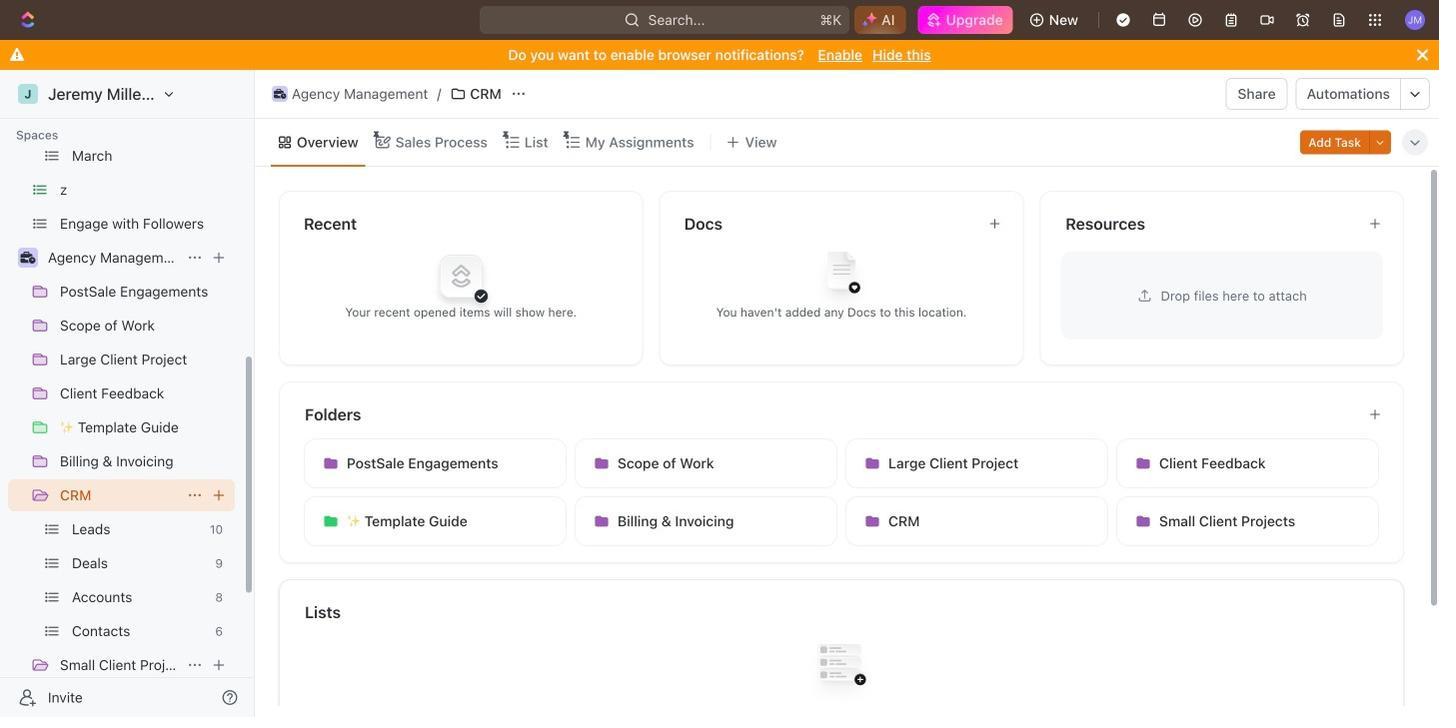 Task type: describe. For each thing, give the bounding box(es) containing it.
no recent items image
[[421, 236, 501, 316]]

jeremy miller's workspace, , element
[[18, 84, 38, 104]]

no most used docs image
[[802, 236, 882, 316]]

business time image
[[274, 89, 286, 99]]



Task type: vqa. For each thing, say whether or not it's contained in the screenshot.
Jeremy Miller'S Workspace, , element
yes



Task type: locate. For each thing, give the bounding box(es) containing it.
business time image
[[20, 252, 35, 264]]

sidebar navigation
[[0, 70, 259, 718]]

no lists icon. image
[[802, 629, 882, 709]]



